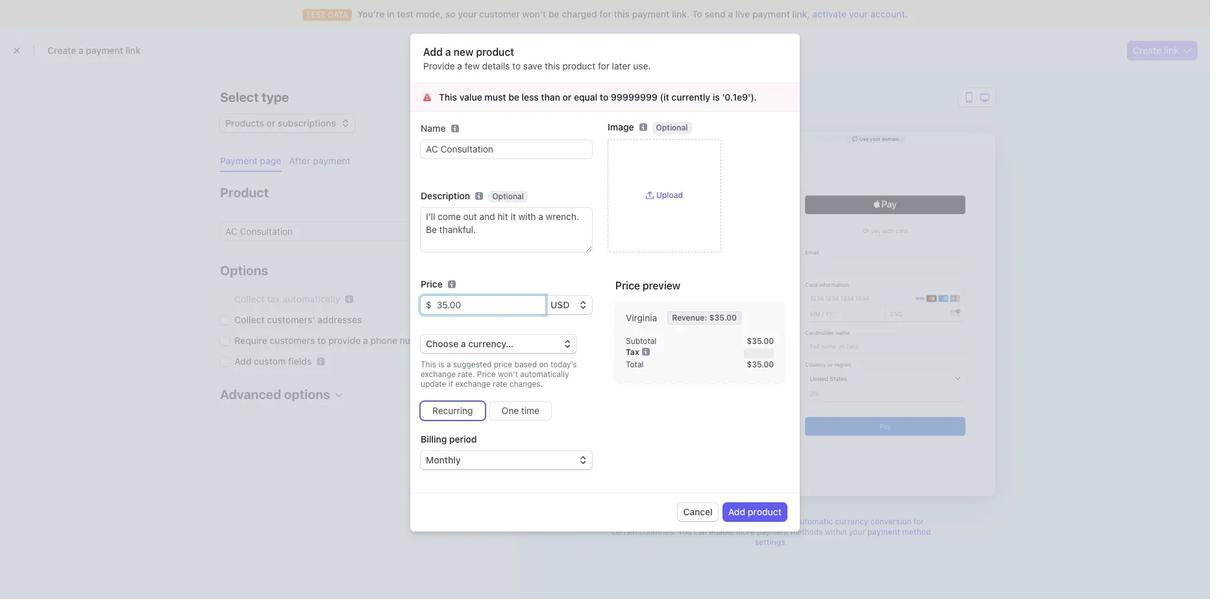 Task type: vqa. For each thing, say whether or not it's contained in the screenshot.
second (201) 555-0123 telephone field from the bottom
no



Task type: describe. For each thing, give the bounding box(es) containing it.
exchange left "rate."
[[421, 370, 456, 379]]

use your domain button
[[846, 135, 906, 142]]

upload
[[657, 191, 683, 200]]

your inside use your domain button
[[870, 136, 881, 141]]

total
[[626, 360, 644, 370]]

add a new product provide a few details to save this product for later use.
[[424, 46, 651, 71]]

add product button
[[723, 503, 787, 522]]

less
[[522, 92, 539, 103]]

advanced options
[[220, 387, 330, 402]]

page
[[260, 155, 281, 166]]

payment page button
[[215, 151, 289, 172]]

automatically inside this is a suggested price based on today's exchange rate. price won't automatically update if exchange rate changes.
[[521, 370, 569, 379]]

you
[[678, 527, 692, 537]]

for inside for certain countries. you can enable more payment methods within your
[[914, 517, 925, 527]]

payment method settings link
[[755, 527, 931, 548]]

0 vertical spatial this
[[614, 8, 630, 19]]

customers
[[270, 335, 315, 346]]

select type
[[220, 90, 289, 105]]

on
[[539, 360, 549, 370]]

add for custom
[[235, 356, 252, 367]]

supports
[[674, 517, 707, 527]]

links
[[653, 517, 672, 527]]

few
[[465, 60, 480, 71]]

conversion
[[871, 517, 912, 527]]

a inside tab panel
[[363, 335, 368, 346]]

recurring
[[433, 405, 473, 416]]

subtotal
[[626, 336, 657, 346]]

$35.00 for total
[[747, 360, 774, 370]]

to for be
[[600, 92, 609, 103]]

advanced
[[220, 387, 281, 402]]

payment links supports over 30 languages and automatic currency conversion
[[619, 517, 912, 527]]

0 vertical spatial $35.00
[[710, 313, 737, 323]]

over
[[709, 517, 725, 527]]

subscriptions
[[278, 118, 336, 129]]

methods
[[791, 527, 823, 537]]

name
[[421, 123, 446, 134]]

fields
[[288, 356, 312, 367]]

or inside popup button
[[267, 118, 276, 129]]

your inside for certain countries. you can enable more payment methods within your
[[850, 527, 866, 537]]

add for a
[[424, 46, 443, 58]]

payment page
[[220, 155, 281, 166]]

collect tax automatically
[[235, 294, 340, 305]]

enable
[[710, 527, 734, 537]]

payment inside payment method settings
[[868, 527, 901, 537]]

0 vertical spatial won't
[[523, 8, 547, 19]]

add for product
[[729, 507, 746, 518]]

after payment
[[289, 155, 351, 166]]

customer
[[480, 8, 520, 19]]

one time
[[502, 405, 540, 416]]

link,
[[793, 8, 811, 19]]

0 vertical spatial be
[[549, 8, 560, 19]]

price preview
[[616, 280, 681, 292]]

I'll come out and hit it with a wrench. Be thankful. text field
[[421, 208, 592, 252]]

choose
[[426, 338, 459, 349]]

to for product
[[513, 60, 521, 71]]

details
[[482, 60, 510, 71]]

Premium Plan, sunglasses, etc. text field
[[421, 140, 592, 158]]

languages
[[739, 517, 778, 527]]

automatic currency conversion link
[[796, 517, 912, 527]]

for certain countries. you can enable more payment methods within your
[[612, 517, 925, 537]]

custom
[[254, 356, 286, 367]]

cancel button
[[678, 503, 718, 522]]

0 horizontal spatial .
[[786, 538, 788, 548]]

use
[[860, 136, 869, 141]]

0 vertical spatial .
[[906, 8, 908, 19]]

currency…
[[469, 338, 514, 349]]

$35.00 for subtotal
[[747, 336, 774, 346]]

99999999
[[611, 92, 658, 103]]

link inside button
[[1165, 45, 1180, 56]]

create link button
[[1128, 41, 1198, 60]]

suggested
[[453, 360, 492, 370]]

payment inside for certain countries. you can enable more payment methods within your
[[757, 527, 789, 537]]

$ button
[[421, 296, 432, 314]]

billing
[[421, 434, 447, 445]]

0 horizontal spatial product
[[476, 46, 514, 58]]

use your domain
[[860, 136, 900, 141]]

(it
[[660, 92, 670, 103]]

revenue: $35.00
[[672, 313, 737, 323]]

price
[[494, 360, 513, 370]]

within
[[825, 527, 847, 537]]

product
[[220, 185, 269, 200]]

your right so
[[458, 8, 477, 19]]

more
[[736, 527, 755, 537]]

0.00 text field
[[432, 296, 546, 314]]

domain
[[882, 136, 900, 141]]

exchange down suggested in the left of the page
[[456, 379, 491, 389]]

than
[[541, 92, 561, 103]]

period
[[449, 434, 477, 445]]

products
[[225, 118, 264, 129]]

automatically inside payment page tab panel
[[283, 294, 340, 305]]

create link
[[1134, 45, 1180, 56]]

payment for payment page
[[220, 155, 258, 166]]

payment method settings
[[755, 527, 931, 548]]

product inside 'button'
[[748, 507, 782, 518]]

this for this value must be less than or equal to 99999999 (it currently is '0.1e9').
[[439, 92, 457, 103]]

new
[[454, 46, 474, 58]]

0 vertical spatial is
[[713, 92, 720, 103]]

add custom fields
[[235, 356, 312, 367]]

collect customers' addresses
[[235, 314, 362, 325]]

cancel
[[684, 507, 713, 518]]

after payment button
[[284, 151, 358, 172]]

you're
[[357, 8, 385, 19]]

live
[[736, 8, 751, 19]]

is inside this is a suggested price based on today's exchange rate. price won't automatically update if exchange rate changes.
[[439, 360, 445, 370]]



Task type: locate. For each thing, give the bounding box(es) containing it.
2 collect from the top
[[235, 314, 265, 325]]

send
[[705, 8, 726, 19]]

be left charged at the left top of the page
[[549, 8, 560, 19]]

1 horizontal spatial won't
[[523, 8, 547, 19]]

1 horizontal spatial add
[[424, 46, 443, 58]]

based
[[515, 360, 537, 370]]

a inside dropdown button
[[461, 338, 466, 349]]

2 vertical spatial add
[[729, 507, 746, 518]]

add
[[424, 46, 443, 58], [235, 356, 252, 367], [729, 507, 746, 518]]

payment page tab panel
[[210, 172, 493, 422]]

for inside the add a new product provide a few details to save this product for later use.
[[598, 60, 610, 71]]

price up $
[[421, 279, 443, 290]]

addresses
[[318, 314, 362, 325]]

1 vertical spatial or
[[267, 118, 276, 129]]

your right use
[[870, 136, 881, 141]]

2 vertical spatial to
[[317, 335, 326, 346]]

for up method
[[914, 517, 925, 527]]

products or subscriptions button
[[220, 112, 354, 133]]

create inside button
[[1134, 45, 1162, 56]]

countries.
[[640, 527, 676, 537]]

payment up certain
[[619, 517, 651, 527]]

30
[[727, 517, 737, 527]]

optional down (it
[[656, 123, 688, 132]]

'0.1e9').
[[723, 92, 757, 103]]

1 vertical spatial product
[[563, 60, 596, 71]]

changes.
[[510, 379, 543, 389]]

choose a currency…
[[426, 338, 514, 349]]

currency
[[836, 517, 869, 527]]

2 vertical spatial $35.00
[[747, 360, 774, 370]]

1 create from the left
[[47, 45, 76, 56]]

1 vertical spatial payment
[[619, 517, 651, 527]]

0 vertical spatial to
[[513, 60, 521, 71]]

1 vertical spatial collect
[[235, 314, 265, 325]]

0 vertical spatial add
[[424, 46, 443, 58]]

method
[[903, 527, 931, 537]]

0 horizontal spatial create
[[47, 45, 76, 56]]

2 horizontal spatial add
[[729, 507, 746, 518]]

mode,
[[416, 8, 443, 19]]

0 horizontal spatial is
[[439, 360, 445, 370]]

must
[[485, 92, 506, 103]]

rate
[[493, 379, 508, 389]]

image
[[608, 121, 634, 132]]

optional for description
[[492, 192, 524, 201]]

1 vertical spatial automatically
[[521, 370, 569, 379]]

create for create a payment link
[[47, 45, 76, 56]]

if
[[449, 379, 454, 389]]

1 horizontal spatial this
[[439, 92, 457, 103]]

price for price
[[421, 279, 443, 290]]

can
[[694, 527, 707, 537]]

1 horizontal spatial link
[[1165, 45, 1180, 56]]

to inside the add a new product provide a few details to save this product for later use.
[[513, 60, 521, 71]]

2 vertical spatial for
[[914, 517, 925, 527]]

payment inside button
[[220, 155, 258, 166]]

choose a currency… button
[[421, 335, 577, 353]]

add inside the add a new product provide a few details to save this product for later use.
[[424, 46, 443, 58]]

0 horizontal spatial to
[[317, 335, 326, 346]]

0 horizontal spatial automatically
[[283, 294, 340, 305]]

this right save
[[545, 60, 560, 71]]

1 link from the left
[[126, 45, 141, 56]]

.
[[906, 8, 908, 19], [786, 538, 788, 548]]

use.
[[634, 60, 651, 71]]

add up more in the bottom of the page
[[729, 507, 746, 518]]

is left "'0.1e9')."
[[713, 92, 720, 103]]

later
[[612, 60, 631, 71]]

1 horizontal spatial create
[[1134, 45, 1162, 56]]

1 horizontal spatial optional
[[656, 123, 688, 132]]

advanced options button
[[215, 379, 343, 404]]

add product
[[729, 507, 782, 518]]

collect
[[235, 294, 265, 305], [235, 314, 265, 325]]

0 vertical spatial automatically
[[283, 294, 340, 305]]

provide
[[329, 335, 361, 346]]

payment link settings tab list
[[215, 151, 493, 172]]

payment left page
[[220, 155, 258, 166]]

this right charged at the left top of the page
[[614, 8, 630, 19]]

rate.
[[458, 370, 475, 379]]

select
[[220, 90, 259, 105]]

your right activate
[[849, 8, 869, 19]]

1 vertical spatial this
[[545, 60, 560, 71]]

this right 'svg' image at top
[[439, 92, 457, 103]]

1 horizontal spatial .
[[906, 8, 908, 19]]

1 horizontal spatial product
[[563, 60, 596, 71]]

this inside the add a new product provide a few details to save this product for later use.
[[545, 60, 560, 71]]

to inside payment page tab panel
[[317, 335, 326, 346]]

1 horizontal spatial price
[[477, 370, 496, 379]]

exchange
[[421, 370, 456, 379], [456, 379, 491, 389]]

create
[[47, 45, 76, 56], [1134, 45, 1162, 56]]

info image
[[642, 348, 650, 356]]

1 horizontal spatial be
[[549, 8, 560, 19]]

add inside 'button'
[[729, 507, 746, 518]]

is down choose
[[439, 360, 445, 370]]

1 vertical spatial be
[[509, 92, 520, 103]]

time
[[522, 405, 540, 416]]

0 horizontal spatial optional
[[492, 192, 524, 201]]

optional for image
[[656, 123, 688, 132]]

automatically
[[283, 294, 340, 305], [521, 370, 569, 379]]

one
[[502, 405, 519, 416]]

customers'
[[267, 314, 315, 325]]

this is a suggested price based on today's exchange rate. price won't automatically update if exchange rate changes.
[[421, 360, 577, 389]]

2 horizontal spatial product
[[748, 507, 782, 518]]

to left provide
[[317, 335, 326, 346]]

price
[[421, 279, 443, 290], [616, 280, 640, 292], [477, 370, 496, 379]]

certain
[[612, 527, 637, 537]]

tax
[[267, 294, 280, 305]]

this
[[439, 92, 457, 103], [421, 360, 436, 370]]

product
[[476, 46, 514, 58], [563, 60, 596, 71], [748, 507, 782, 518]]

this for this is a suggested price based on today's exchange rate. price won't automatically update if exchange rate changes.
[[421, 360, 436, 370]]

0 horizontal spatial price
[[421, 279, 443, 290]]

svg image
[[424, 94, 431, 101]]

1 horizontal spatial automatically
[[521, 370, 569, 379]]

you're in test mode, so your customer won't be charged for this payment link. to send a live payment link, activate your account .
[[357, 8, 908, 19]]

this
[[614, 8, 630, 19], [545, 60, 560, 71]]

for left later
[[598, 60, 610, 71]]

to left save
[[513, 60, 521, 71]]

this up update
[[421, 360, 436, 370]]

1 vertical spatial optional
[[492, 192, 524, 201]]

or right products
[[267, 118, 276, 129]]

1 vertical spatial $35.00
[[747, 336, 774, 346]]

provide
[[424, 60, 455, 71]]

1 vertical spatial add
[[235, 356, 252, 367]]

this inside this is a suggested price based on today's exchange rate. price won't automatically update if exchange rate changes.
[[421, 360, 436, 370]]

save
[[524, 60, 543, 71]]

add down require
[[235, 356, 252, 367]]

0 horizontal spatial this
[[421, 360, 436, 370]]

test
[[397, 8, 414, 19]]

0 vertical spatial this
[[439, 92, 457, 103]]

0 horizontal spatial this
[[545, 60, 560, 71]]

collect for collect customers' addresses
[[235, 314, 265, 325]]

account
[[871, 8, 906, 19]]

your
[[458, 8, 477, 19], [849, 8, 869, 19], [870, 136, 881, 141], [850, 527, 866, 537]]

automatically up collect customers' addresses
[[283, 294, 340, 305]]

0 vertical spatial for
[[600, 8, 612, 19]]

price right "rate."
[[477, 370, 496, 379]]

activate your account link
[[813, 8, 906, 19]]

settings
[[755, 538, 786, 548]]

won't inside this is a suggested price based on today's exchange rate. price won't automatically update if exchange rate changes.
[[498, 370, 518, 379]]

collect left the "tax"
[[235, 294, 265, 305]]

0 vertical spatial product
[[476, 46, 514, 58]]

currently
[[672, 92, 711, 103]]

0 vertical spatial collect
[[235, 294, 265, 305]]

2 horizontal spatial price
[[616, 280, 640, 292]]

price left preview
[[616, 280, 640, 292]]

1 vertical spatial is
[[439, 360, 445, 370]]

a inside this is a suggested price based on today's exchange rate. price won't automatically update if exchange rate changes.
[[447, 360, 451, 370]]

1 vertical spatial won't
[[498, 370, 518, 379]]

1 vertical spatial .
[[786, 538, 788, 548]]

0 horizontal spatial or
[[267, 118, 276, 129]]

create a payment link
[[47, 45, 141, 56]]

collect for collect tax automatically
[[235, 294, 265, 305]]

0 vertical spatial optional
[[656, 123, 688, 132]]

link
[[126, 45, 141, 56], [1165, 45, 1180, 56]]

0 vertical spatial or
[[563, 92, 572, 103]]

0 horizontal spatial add
[[235, 356, 252, 367]]

1 collect from the top
[[235, 294, 265, 305]]

after
[[289, 155, 311, 166]]

your down automatic currency conversion link
[[850, 527, 866, 537]]

automatically up time
[[521, 370, 569, 379]]

2 vertical spatial product
[[748, 507, 782, 518]]

1 horizontal spatial to
[[513, 60, 521, 71]]

0 horizontal spatial be
[[509, 92, 520, 103]]

1 horizontal spatial or
[[563, 92, 572, 103]]

preview
[[548, 90, 596, 105]]

1 horizontal spatial this
[[614, 8, 630, 19]]

1 horizontal spatial is
[[713, 92, 720, 103]]

0 horizontal spatial payment
[[220, 155, 258, 166]]

add inside payment page tab panel
[[235, 356, 252, 367]]

products or subscriptions
[[225, 118, 336, 129]]

2 link from the left
[[1165, 45, 1180, 56]]

charged
[[562, 8, 597, 19]]

usd button
[[546, 296, 592, 314]]

preview
[[643, 280, 681, 292]]

billing period
[[421, 434, 477, 445]]

to
[[692, 8, 703, 19]]

1 vertical spatial to
[[600, 92, 609, 103]]

won't
[[523, 8, 547, 19], [498, 370, 518, 379]]

update
[[421, 379, 447, 389]]

1 vertical spatial for
[[598, 60, 610, 71]]

create for create link
[[1134, 45, 1162, 56]]

in
[[387, 8, 395, 19]]

for right charged at the left top of the page
[[600, 8, 612, 19]]

price for price preview
[[616, 280, 640, 292]]

optional up 'i'll come out and hit it with a wrench. be thankful.' text box
[[492, 192, 524, 201]]

1 vertical spatial this
[[421, 360, 436, 370]]

a
[[728, 8, 734, 19], [78, 45, 84, 56], [446, 46, 451, 58], [458, 60, 463, 71], [363, 335, 368, 346], [461, 338, 466, 349], [447, 360, 451, 370]]

automatic
[[796, 517, 834, 527]]

phone
[[371, 335, 398, 346]]

0 horizontal spatial link
[[126, 45, 141, 56]]

payment for payment links supports over 30 languages and automatic currency conversion
[[619, 517, 651, 527]]

type
[[262, 90, 289, 105]]

upload button
[[646, 191, 683, 201]]

0 vertical spatial payment
[[220, 155, 258, 166]]

be left less on the left of the page
[[509, 92, 520, 103]]

options
[[220, 263, 268, 278]]

price inside this is a suggested price based on today's exchange rate. price won't automatically update if exchange rate changes.
[[477, 370, 496, 379]]

1 horizontal spatial payment
[[619, 517, 651, 527]]

payment inside button
[[313, 155, 351, 166]]

collect up require
[[235, 314, 265, 325]]

or right than
[[563, 92, 572, 103]]

options
[[284, 387, 330, 402]]

add up provide
[[424, 46, 443, 58]]

to right equal
[[600, 92, 609, 103]]

2 create from the left
[[1134, 45, 1162, 56]]

virginia
[[626, 312, 658, 323]]

0 horizontal spatial won't
[[498, 370, 518, 379]]

2 horizontal spatial to
[[600, 92, 609, 103]]



